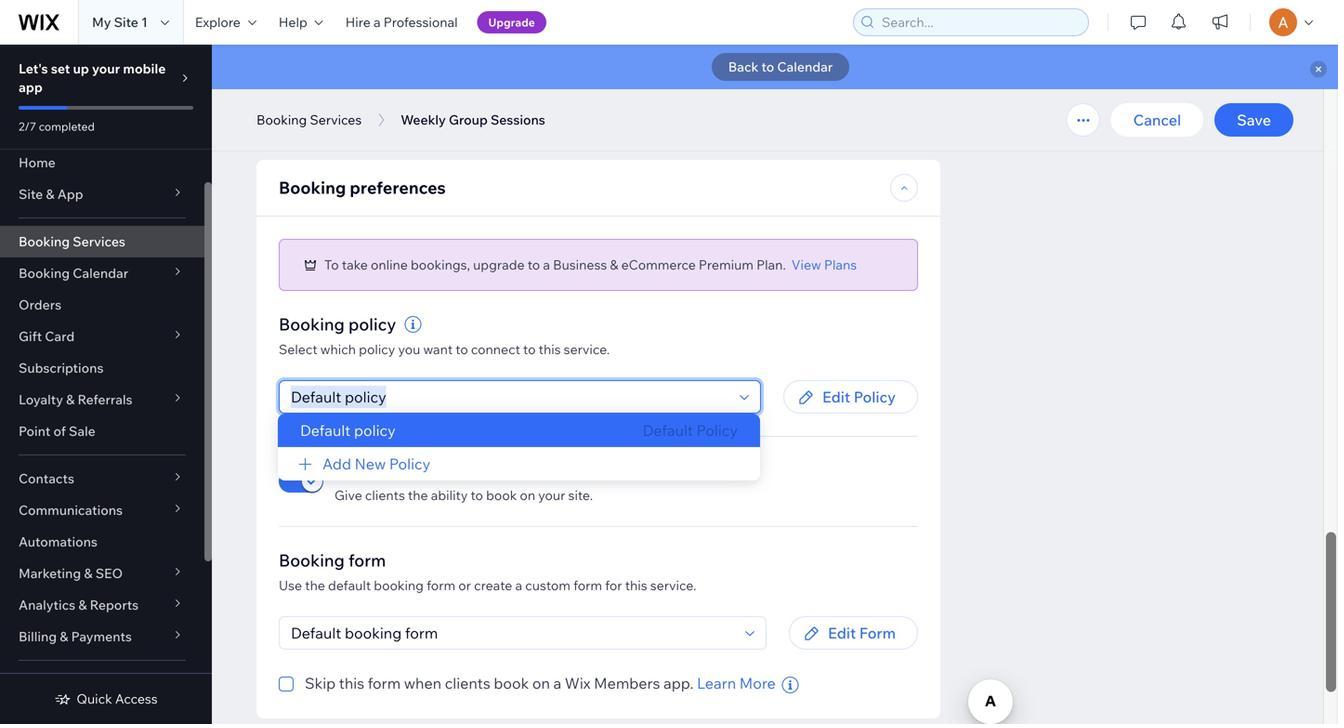Task type: describe. For each thing, give the bounding box(es) containing it.
automations link
[[0, 526, 204, 558]]

select
[[279, 341, 318, 357]]

members
[[594, 674, 660, 693]]

weekly
[[401, 112, 446, 128]]

group
[[449, 112, 488, 128]]

& right "business"
[[610, 257, 619, 273]]

to right 'connect'
[[523, 341, 536, 357]]

photo
[[440, 100, 481, 119]]

add new policy button
[[295, 453, 431, 475]]

booking calendar
[[19, 265, 128, 281]]

1 vertical spatial on
[[532, 674, 550, 693]]

booking preferences
[[279, 177, 446, 198]]

when
[[404, 674, 442, 693]]

reports
[[90, 597, 139, 613]]

option containing default policy
[[278, 414, 760, 447]]

booking up select
[[279, 314, 345, 335]]

the inside online bookings give clients the ability to book on your site.
[[408, 487, 428, 503]]

form left for
[[574, 577, 602, 594]]

calendar inside 'button'
[[777, 59, 833, 75]]

on inside online bookings give clients the ability to book on your site.
[[520, 487, 535, 503]]

edit for edit form
[[828, 624, 856, 642]]

save
[[1237, 111, 1272, 129]]

save button
[[1215, 103, 1294, 137]]

edit policy button
[[783, 380, 918, 414]]

automations
[[19, 534, 98, 550]]

default policy
[[300, 421, 396, 440]]

add new policy
[[323, 455, 431, 473]]

images
[[279, 77, 337, 98]]

my site 1
[[92, 14, 148, 30]]

marketing & seo button
[[0, 558, 204, 589]]

& for referrals
[[66, 391, 75, 408]]

communications button
[[0, 494, 204, 526]]

to right upgrade
[[528, 257, 540, 273]]

select which policy you want to connect to this service.
[[279, 341, 610, 357]]

add inside images add a cover image and photo gallery.
[[279, 100, 308, 119]]

a inside booking form use the default booking form or create a custom form for this service.
[[515, 577, 522, 594]]

more
[[740, 674, 776, 693]]

a inside hire a professional link
[[374, 14, 381, 30]]

and
[[410, 100, 437, 119]]

online
[[371, 257, 408, 273]]

images add a cover image and photo gallery.
[[279, 77, 534, 119]]

1 vertical spatial clients
[[445, 674, 491, 693]]

default for default policy
[[643, 421, 693, 440]]

edit policy
[[823, 388, 896, 406]]

& for reports
[[78, 597, 87, 613]]

a left "business"
[[543, 257, 550, 273]]

contacts button
[[0, 463, 204, 494]]

quick
[[77, 691, 112, 707]]

subscriptions link
[[0, 352, 204, 384]]

Search... field
[[876, 9, 1083, 35]]

back to calendar alert
[[212, 45, 1338, 89]]

ecommerce
[[621, 257, 696, 273]]

to right want at top
[[456, 341, 468, 357]]

view
[[792, 257, 821, 273]]

back
[[728, 59, 759, 75]]

2/7
[[19, 119, 36, 133]]

point of sale link
[[0, 415, 204, 447]]

hire a professional
[[346, 14, 458, 30]]

form up default
[[349, 550, 386, 571]]

policy for default policy
[[697, 421, 738, 440]]

view plans button
[[792, 257, 857, 273]]

my
[[92, 14, 111, 30]]

your inside let's set up your mobile app
[[92, 60, 120, 77]]

gift card
[[19, 328, 75, 344]]

analytics & reports button
[[0, 589, 204, 621]]

quick access
[[77, 691, 158, 707]]

want
[[423, 341, 453, 357]]

1 horizontal spatial this
[[539, 341, 561, 357]]

& for seo
[[84, 565, 93, 581]]

create
[[474, 577, 512, 594]]

communications
[[19, 502, 123, 518]]

billing
[[19, 628, 57, 645]]

loyalty
[[19, 391, 63, 408]]

booking services for booking services button
[[257, 112, 362, 128]]

edit form button
[[789, 616, 918, 650]]

use
[[279, 577, 302, 594]]

payments
[[71, 628, 132, 645]]

for
[[605, 577, 622, 594]]

plans
[[824, 257, 857, 273]]

add inside button
[[323, 455, 351, 473]]

business
[[553, 257, 607, 273]]

booking inside booking calendar popup button
[[19, 265, 70, 281]]

service. inside booking form use the default booking form or create a custom form for this service.
[[650, 577, 697, 594]]

or
[[458, 577, 471, 594]]

back to calendar button
[[712, 53, 850, 81]]

booking inside booking form use the default booking form or create a custom form for this service.
[[279, 550, 345, 571]]

upgrade
[[488, 15, 535, 29]]

gift card button
[[0, 321, 204, 352]]

default for default policy
[[300, 421, 351, 440]]

take
[[342, 257, 368, 273]]

to inside online bookings give clients the ability to book on your site.
[[471, 487, 483, 503]]



Task type: vqa. For each thing, say whether or not it's contained in the screenshot.
Search for tools, apps, help & more... FIELD
no



Task type: locate. For each thing, give the bounding box(es) containing it.
0 vertical spatial this
[[539, 341, 561, 357]]

booking up booking calendar
[[19, 233, 70, 250]]

a inside checkbox
[[553, 674, 562, 693]]

default
[[328, 577, 371, 594]]

services for booking services link
[[73, 233, 125, 250]]

None checkbox
[[279, 672, 802, 696]]

1 horizontal spatial calendar
[[777, 59, 833, 75]]

service. right for
[[650, 577, 697, 594]]

0 vertical spatial your
[[92, 60, 120, 77]]

booking down booking services button
[[279, 177, 346, 198]]

site left 1 on the top left of the page
[[114, 14, 138, 30]]

give
[[335, 487, 362, 503]]

2 vertical spatial policy
[[389, 455, 431, 473]]

& left app
[[46, 186, 54, 202]]

connect
[[471, 341, 520, 357]]

this inside checkbox
[[339, 674, 364, 693]]

ability
[[431, 487, 468, 503]]

booking inside booking services link
[[19, 233, 70, 250]]

plan.
[[757, 257, 786, 273]]

clients right when
[[445, 674, 491, 693]]

booking services up booking calendar
[[19, 233, 125, 250]]

clients inside online bookings give clients the ability to book on your site.
[[365, 487, 405, 503]]

booking services
[[257, 112, 362, 128], [19, 233, 125, 250]]

up
[[73, 60, 89, 77]]

to right back
[[762, 59, 774, 75]]

0 vertical spatial the
[[408, 487, 428, 503]]

this
[[539, 341, 561, 357], [625, 577, 647, 594], [339, 674, 364, 693]]

1 vertical spatial site
[[19, 186, 43, 202]]

default policy
[[643, 421, 738, 440]]

policy inside button
[[854, 388, 896, 406]]

which
[[320, 341, 356, 357]]

2 default from the left
[[643, 421, 693, 440]]

subscriptions
[[19, 360, 104, 376]]

set
[[51, 60, 70, 77]]

contacts
[[19, 470, 74, 487]]

booking up orders
[[19, 265, 70, 281]]

0 vertical spatial services
[[310, 112, 362, 128]]

0 horizontal spatial clients
[[365, 487, 405, 503]]

image
[[364, 100, 407, 119]]

a inside images add a cover image and photo gallery.
[[311, 100, 319, 119]]

site
[[114, 14, 138, 30], [19, 186, 43, 202]]

option
[[278, 414, 760, 447]]

2 vertical spatial policy
[[354, 421, 396, 440]]

this inside booking form use the default booking form or create a custom form for this service.
[[625, 577, 647, 594]]

1 horizontal spatial site
[[114, 14, 138, 30]]

2 horizontal spatial this
[[625, 577, 647, 594]]

let's set up your mobile app
[[19, 60, 166, 95]]

your right up
[[92, 60, 120, 77]]

loyalty & referrals button
[[0, 384, 204, 415]]

1 horizontal spatial service.
[[650, 577, 697, 594]]

calendar down booking services link
[[73, 265, 128, 281]]

0 horizontal spatial services
[[73, 233, 125, 250]]

analytics
[[19, 597, 75, 613]]

site inside dropdown button
[[19, 186, 43, 202]]

form left or at the left bottom of page
[[427, 577, 456, 594]]

services
[[310, 112, 362, 128], [73, 233, 125, 250]]

form inside checkbox
[[368, 674, 401, 693]]

booking services for booking services link
[[19, 233, 125, 250]]

cover
[[322, 100, 361, 119]]

edit for edit policy
[[823, 388, 851, 406]]

this right skip
[[339, 674, 364, 693]]

2/7 completed
[[19, 119, 95, 133]]

gallery.
[[484, 100, 534, 119]]

sale
[[69, 423, 96, 439]]

site down home
[[19, 186, 43, 202]]

booking policy
[[279, 314, 396, 335]]

a right hire
[[374, 14, 381, 30]]

your left site. at the left of the page
[[538, 487, 565, 503]]

policy inside option
[[697, 421, 738, 440]]

this right for
[[625, 577, 647, 594]]

you
[[398, 341, 420, 357]]

0 vertical spatial booking services
[[257, 112, 362, 128]]

0 horizontal spatial policy
[[389, 455, 431, 473]]

policy up which
[[349, 314, 396, 335]]

custom
[[525, 577, 571, 594]]

learn
[[697, 674, 736, 693]]

& left reports
[[78, 597, 87, 613]]

analytics & reports
[[19, 597, 139, 613]]

loyalty & referrals
[[19, 391, 133, 408]]

booking inside booking services button
[[257, 112, 307, 128]]

to inside 'button'
[[762, 59, 774, 75]]

form
[[860, 624, 896, 642]]

service. down to take online bookings, upgrade to a business & ecommerce premium plan. view plans
[[564, 341, 610, 357]]

0 horizontal spatial booking services
[[19, 233, 125, 250]]

home
[[19, 154, 56, 171]]

booking services inside button
[[257, 112, 362, 128]]

0 vertical spatial add
[[279, 100, 308, 119]]

0 vertical spatial clients
[[365, 487, 405, 503]]

0 horizontal spatial calendar
[[73, 265, 128, 281]]

back to calendar
[[728, 59, 833, 75]]

0 horizontal spatial service.
[[564, 341, 610, 357]]

2 vertical spatial this
[[339, 674, 364, 693]]

& right loyalty
[[66, 391, 75, 408]]

the down bookings
[[408, 487, 428, 503]]

online
[[335, 460, 387, 481]]

weekly group sessions button
[[392, 106, 555, 134]]

booking
[[374, 577, 424, 594]]

1 horizontal spatial the
[[408, 487, 428, 503]]

0 vertical spatial on
[[520, 487, 535, 503]]

0 horizontal spatial default
[[300, 421, 351, 440]]

1 vertical spatial edit
[[828, 624, 856, 642]]

premium
[[699, 257, 754, 273]]

policy for edit policy
[[854, 388, 896, 406]]

1 horizontal spatial default
[[643, 421, 693, 440]]

a right create
[[515, 577, 522, 594]]

site & app
[[19, 186, 83, 202]]

booking services down images
[[257, 112, 362, 128]]

1 horizontal spatial policy
[[697, 421, 738, 440]]

1 horizontal spatial add
[[323, 455, 351, 473]]

book left wix
[[494, 674, 529, 693]]

0 vertical spatial service.
[[564, 341, 610, 357]]

0 vertical spatial policy
[[349, 314, 396, 335]]

services inside sidebar element
[[73, 233, 125, 250]]

book inside checkbox
[[494, 674, 529, 693]]

1 vertical spatial the
[[305, 577, 325, 594]]

calendar inside popup button
[[73, 265, 128, 281]]

professional
[[384, 14, 458, 30]]

1 default from the left
[[300, 421, 351, 440]]

app
[[19, 79, 43, 95]]

policy
[[854, 388, 896, 406], [697, 421, 738, 440], [389, 455, 431, 473]]

booking calendar button
[[0, 257, 204, 289]]

home link
[[0, 147, 204, 178]]

None field
[[285, 381, 734, 413], [285, 617, 740, 649], [285, 381, 734, 413], [285, 617, 740, 649]]

1 vertical spatial service.
[[650, 577, 697, 594]]

0 horizontal spatial the
[[305, 577, 325, 594]]

1 vertical spatial booking services
[[19, 233, 125, 250]]

sidebar element
[[0, 45, 212, 724]]

calendar right back
[[777, 59, 833, 75]]

upgrade button
[[477, 11, 546, 33]]

1 horizontal spatial booking services
[[257, 112, 362, 128]]

bookings,
[[411, 257, 470, 273]]

bookings
[[390, 460, 464, 481]]

new
[[355, 455, 386, 473]]

&
[[46, 186, 54, 202], [610, 257, 619, 273], [66, 391, 75, 408], [84, 565, 93, 581], [78, 597, 87, 613], [60, 628, 68, 645]]

1 vertical spatial policy
[[359, 341, 395, 357]]

1 vertical spatial your
[[538, 487, 565, 503]]

billing & payments button
[[0, 621, 204, 652]]

referrals
[[78, 391, 133, 408]]

booking down images
[[257, 112, 307, 128]]

1 vertical spatial book
[[494, 674, 529, 693]]

0 horizontal spatial site
[[19, 186, 43, 202]]

orders
[[19, 296, 62, 313]]

policy inside option
[[354, 421, 396, 440]]

0 vertical spatial policy
[[854, 388, 896, 406]]

your inside online bookings give clients the ability to book on your site.
[[538, 487, 565, 503]]

on left site. at the left of the page
[[520, 487, 535, 503]]

access
[[115, 691, 158, 707]]

booking services button
[[247, 106, 371, 134]]

0 horizontal spatial this
[[339, 674, 364, 693]]

upgrade
[[473, 257, 525, 273]]

hire
[[346, 14, 371, 30]]

a left wix
[[553, 674, 562, 693]]

2 horizontal spatial policy
[[854, 388, 896, 406]]

1 horizontal spatial your
[[538, 487, 565, 503]]

0 horizontal spatial your
[[92, 60, 120, 77]]

policy up add new policy at the left bottom
[[354, 421, 396, 440]]

app.
[[664, 674, 694, 693]]

1 vertical spatial services
[[73, 233, 125, 250]]

& left 'seo' on the bottom
[[84, 565, 93, 581]]

add down images
[[279, 100, 308, 119]]

1 vertical spatial this
[[625, 577, 647, 594]]

0 horizontal spatial add
[[279, 100, 308, 119]]

the inside booking form use the default booking form or create a custom form for this service.
[[305, 577, 325, 594]]

policy inside button
[[389, 455, 431, 473]]

1 vertical spatial add
[[323, 455, 351, 473]]

cancel
[[1134, 111, 1181, 129]]

skip
[[305, 674, 336, 693]]

policy for default policy
[[354, 421, 396, 440]]

services down images
[[310, 112, 362, 128]]

services inside button
[[310, 112, 362, 128]]

form left when
[[368, 674, 401, 693]]

1 horizontal spatial clients
[[445, 674, 491, 693]]

booking up use
[[279, 550, 345, 571]]

this right 'connect'
[[539, 341, 561, 357]]

clients down add new policy at the left bottom
[[365, 487, 405, 503]]

to right ability
[[471, 487, 483, 503]]

0 vertical spatial calendar
[[777, 59, 833, 75]]

preferences
[[350, 177, 446, 198]]

marketing
[[19, 565, 81, 581]]

policy for booking policy
[[349, 314, 396, 335]]

services up booking calendar popup button
[[73, 233, 125, 250]]

policy left you
[[359, 341, 395, 357]]

& inside popup button
[[78, 597, 87, 613]]

& for payments
[[60, 628, 68, 645]]

1
[[141, 14, 148, 30]]

1 vertical spatial calendar
[[73, 265, 128, 281]]

book right ability
[[486, 487, 517, 503]]

0 vertical spatial edit
[[823, 388, 851, 406]]

point
[[19, 423, 50, 439]]

add left new on the left bottom of page
[[323, 455, 351, 473]]

booking services link
[[0, 226, 204, 257]]

orders link
[[0, 289, 204, 321]]

the right use
[[305, 577, 325, 594]]

explore
[[195, 14, 241, 30]]

to take online bookings, upgrade to a business & ecommerce premium plan. view plans
[[324, 257, 857, 273]]

default
[[300, 421, 351, 440], [643, 421, 693, 440]]

booking form use the default booking form or create a custom form for this service.
[[279, 550, 697, 594]]

completed
[[39, 119, 95, 133]]

0 vertical spatial book
[[486, 487, 517, 503]]

quick access button
[[54, 691, 158, 707]]

the
[[408, 487, 428, 503], [305, 577, 325, 594]]

& for app
[[46, 186, 54, 202]]

book inside online bookings give clients the ability to book on your site.
[[486, 487, 517, 503]]

booking services inside sidebar element
[[19, 233, 125, 250]]

form
[[349, 550, 386, 571], [427, 577, 456, 594], [574, 577, 602, 594], [368, 674, 401, 693]]

cancel button
[[1111, 103, 1204, 137]]

0 vertical spatial site
[[114, 14, 138, 30]]

card
[[45, 328, 75, 344]]

services for booking services button
[[310, 112, 362, 128]]

a down images
[[311, 100, 319, 119]]

on left wix
[[532, 674, 550, 693]]

1 vertical spatial policy
[[697, 421, 738, 440]]

& right billing
[[60, 628, 68, 645]]

none checkbox containing skip this form when clients book on a wix members app.
[[279, 672, 802, 696]]

site.
[[568, 487, 593, 503]]

1 horizontal spatial services
[[310, 112, 362, 128]]

a
[[374, 14, 381, 30], [311, 100, 319, 119], [543, 257, 550, 273], [515, 577, 522, 594], [553, 674, 562, 693]]



